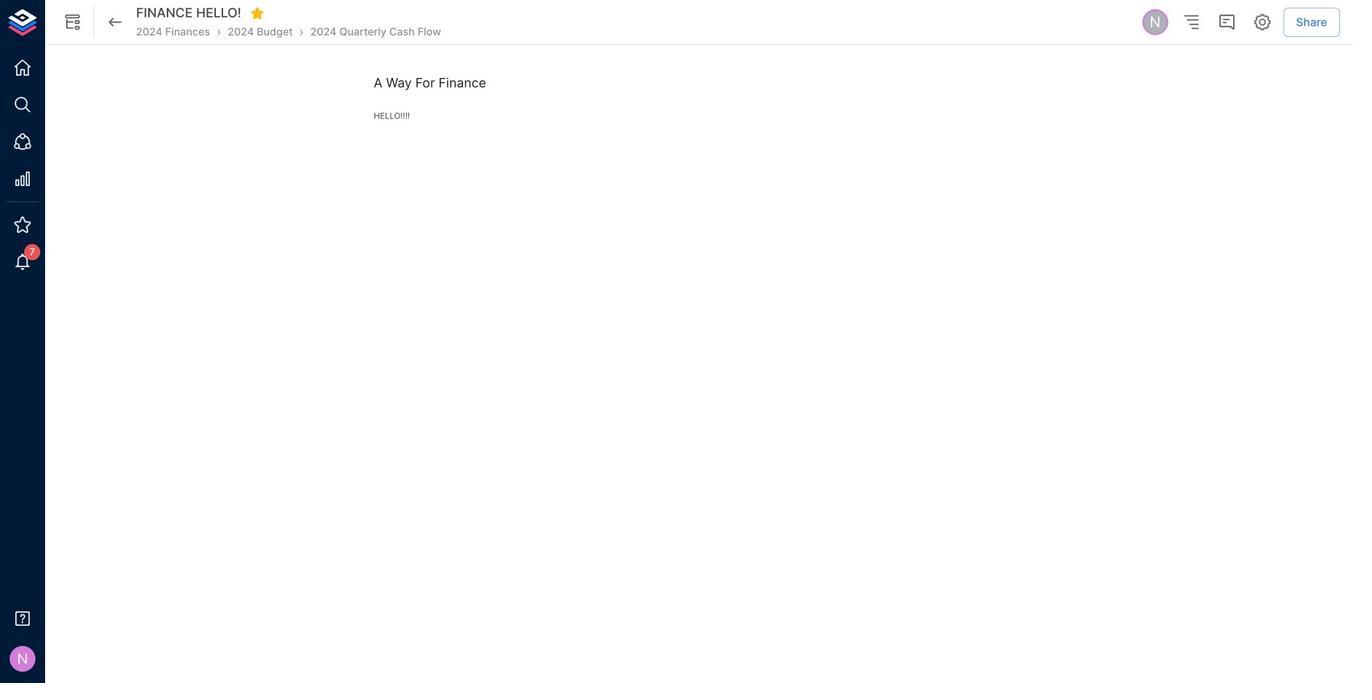 Task type: vqa. For each thing, say whether or not it's contained in the screenshot.
BOOKMARKED WORKSPACES at top
no



Task type: locate. For each thing, give the bounding box(es) containing it.
show wiki image
[[63, 12, 82, 32]]

go back image
[[106, 12, 125, 32]]

table of contents image
[[1182, 12, 1201, 32]]

settings image
[[1253, 12, 1272, 32]]

comments image
[[1218, 12, 1237, 32]]



Task type: describe. For each thing, give the bounding box(es) containing it.
remove favorite image
[[250, 6, 265, 20]]



